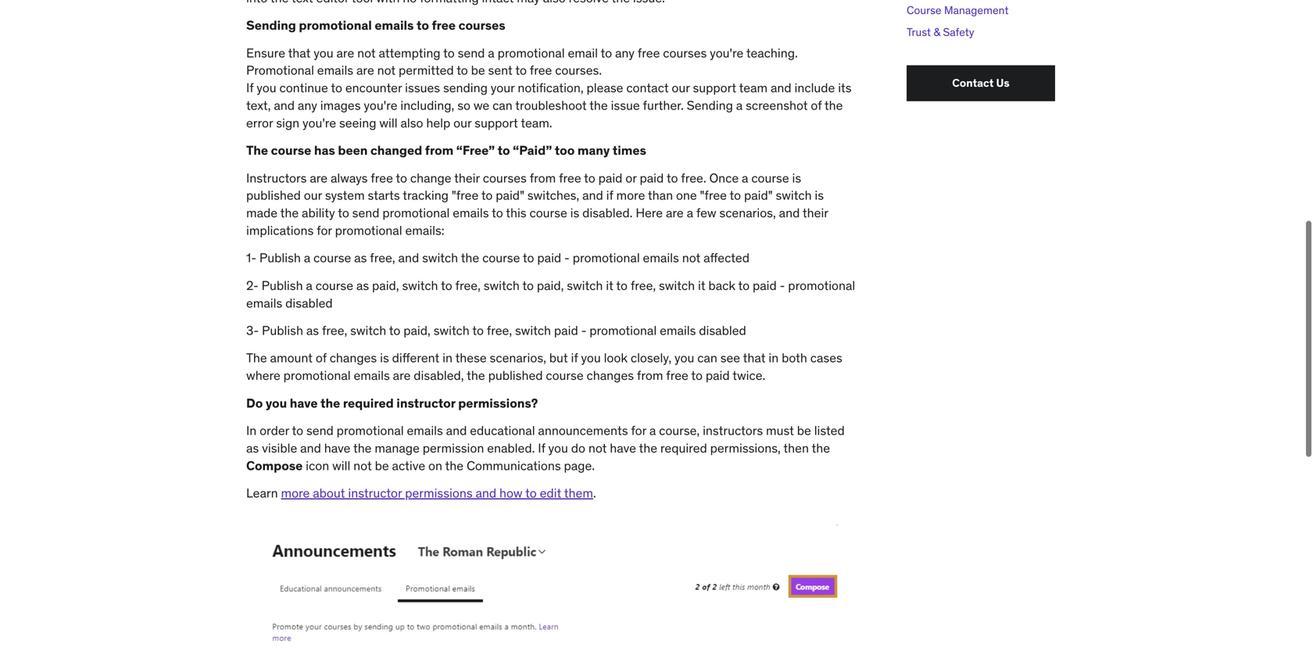 Task type: locate. For each thing, give the bounding box(es) containing it.
not
[[357, 45, 376, 61], [377, 62, 396, 78], [682, 250, 701, 266], [589, 440, 607, 456], [354, 458, 372, 474]]

2 the from the top
[[246, 350, 267, 366]]

courses up the this
[[483, 170, 527, 186]]

but
[[550, 350, 568, 366]]

can left see
[[698, 350, 718, 366]]

our inside ensure that you are not attempting to send a promotional email to any free courses you're teaching. promotional emails are not permitted to be sent to free courses. if you continue to encounter issues sending your notification, please contact our support team and include its text, and any images you're including, so we can troubleshoot the issue further. sending a screenshot of the error sign you're seeing will also help our support team.
[[454, 115, 472, 131]]

0 vertical spatial send
[[458, 45, 485, 61]]

from inside instructors are always free to change their courses from free to paid or paid to free. once a course is published our system starts tracking "free to paid" switches, and if more than one "free to paid" switch is made the ability to send promotional emails to this course is disabled. here are a few scenarios, and their implications for promotional emails:
[[530, 170, 556, 186]]

0 horizontal spatial can
[[493, 97, 513, 113]]

from inside the amount of changes is different in these scenarios, but if you look closely, you can see that in both cases where promotional emails are disabled, the published course changes from free to paid twice.
[[637, 368, 663, 384]]

0 horizontal spatial be
[[375, 458, 389, 474]]

1 vertical spatial permissions
[[405, 485, 473, 501]]

is
[[793, 170, 802, 186], [815, 187, 824, 204], [571, 205, 580, 221], [380, 350, 389, 366]]

1 horizontal spatial for
[[631, 423, 647, 439]]

for inside "in order to send promotional emails and educational announcements for a course, instructors must be listed as visible and have the manage permission enabled. if you do not have the required permissions"
[[631, 423, 647, 439]]

1 vertical spatial required
[[661, 440, 708, 456]]

promotional inside 2- publish a course as paid, switch to free, switch to paid, switch it to free, switch it back to paid - promotional emails disabled
[[789, 278, 856, 294]]

have down announcements
[[610, 440, 637, 456]]

troubleshoot
[[516, 97, 587, 113]]

you're
[[710, 45, 744, 61], [364, 97, 398, 113], [303, 115, 336, 131]]

required up the manage
[[343, 395, 394, 411]]

-
[[565, 250, 570, 266], [780, 278, 786, 294], [582, 323, 587, 339]]

of inside the amount of changes is different in these scenarios, but if you look closely, you can see that in both cases where promotional emails are disabled, the published course changes from free to paid twice.
[[316, 350, 327, 366]]

from down closely,
[[637, 368, 663, 384]]

permissions
[[711, 440, 778, 456], [405, 485, 473, 501]]

0 vertical spatial publish
[[260, 250, 301, 266]]

1 vertical spatial sending
[[687, 97, 733, 113]]

of down the include
[[811, 97, 822, 113]]

0 vertical spatial published
[[246, 187, 301, 204]]

emails down the here
[[643, 250, 679, 266]]

sending down our support
[[687, 97, 733, 113]]

publish for 2-
[[262, 278, 303, 294]]

publish right 2-
[[262, 278, 303, 294]]

0 horizontal spatial sending
[[246, 17, 296, 33]]

visible
[[262, 440, 297, 456]]

publish down implications
[[260, 250, 301, 266]]

how
[[500, 485, 523, 501]]

0 vertical spatial sending
[[246, 17, 296, 33]]

0 vertical spatial for
[[317, 223, 332, 239]]

the up where
[[246, 350, 267, 366]]

1 horizontal spatial you're
[[364, 97, 398, 113]]

twice.
[[733, 368, 766, 384]]

1 horizontal spatial can
[[698, 350, 718, 366]]

promotional
[[246, 62, 314, 78]]

0 vertical spatial be
[[471, 62, 485, 78]]

publish
[[260, 250, 301, 266], [262, 278, 303, 294], [262, 323, 303, 339]]

free up contact
[[638, 45, 660, 61]]

be down the manage
[[375, 458, 389, 474]]

- for not
[[565, 250, 570, 266]]

0 horizontal spatial of
[[316, 350, 327, 366]]

1 vertical spatial disabled
[[699, 323, 747, 339]]

scenarios, down 3- publish as free, switch to paid, switch to free, switch paid - promotional emails disabled
[[490, 350, 547, 366]]

back
[[709, 278, 736, 294]]

1 in from the left
[[443, 350, 453, 366]]

courses up sent
[[459, 17, 506, 33]]

for down ability
[[317, 223, 332, 239]]

our up ability
[[304, 187, 322, 204]]

will right icon
[[332, 458, 351, 474]]

0 vertical spatial required
[[343, 395, 394, 411]]

1 vertical spatial send
[[352, 205, 380, 221]]

1 vertical spatial of
[[316, 350, 327, 366]]

promotional up sent
[[498, 45, 565, 61]]

and
[[274, 97, 295, 113], [583, 187, 604, 204], [779, 205, 800, 221], [398, 250, 419, 266], [446, 423, 467, 439], [300, 440, 321, 456], [476, 485, 497, 501]]

can
[[493, 97, 513, 113], [698, 350, 718, 366]]

published
[[246, 187, 301, 204], [488, 368, 543, 384]]

0 vertical spatial if
[[607, 187, 614, 204]]

error
[[246, 115, 273, 131]]

that inside ensure that you are not attempting to send a promotional email to any free courses you're teaching. promotional emails are not permitted to be sent to free courses. if you continue to encounter issues sending your notification, please contact our support team and include its text, and any images you're including, so we can troubleshoot the issue further. sending a screenshot of the error sign you're seeing will also help our support team.
[[288, 45, 311, 61]]

you inside "in order to send promotional emails and educational announcements for a course, instructors must be listed as visible and have the manage permission enabled. if you do not have the required permissions"
[[549, 440, 568, 456]]

permissions down on
[[405, 485, 473, 501]]

1 horizontal spatial that
[[743, 350, 766, 366]]

1 vertical spatial published
[[488, 368, 543, 384]]

a left "course,"
[[650, 423, 656, 439]]

us
[[997, 76, 1010, 90]]

it down disabled.
[[606, 278, 614, 294]]

more inside instructors are always free to change their courses from free to paid or paid to free. once a course is published our system starts tracking "free to paid" switches, and if more than one "free to paid" switch is made the ability to send promotional emails to this course is disabled. here are a few scenarios, and their implications for promotional emails:
[[617, 187, 645, 204]]

emails left the this
[[453, 205, 489, 221]]

2 horizontal spatial from
[[637, 368, 663, 384]]

1 horizontal spatial their
[[803, 205, 829, 221]]

1 vertical spatial -
[[780, 278, 786, 294]]

scenarios, right few
[[720, 205, 776, 221]]

1 horizontal spatial paid"
[[744, 187, 773, 204]]

do
[[246, 395, 263, 411]]

0 vertical spatial will
[[380, 115, 398, 131]]

courses up our support
[[663, 45, 707, 61]]

will inside , then the compose icon will not be active on the communications page.
[[332, 458, 351, 474]]

text,
[[246, 97, 271, 113]]

from down the help
[[425, 142, 454, 158]]

paid down see
[[706, 368, 730, 384]]

where
[[246, 368, 281, 384]]

0 vertical spatial can
[[493, 97, 513, 113]]

0 vertical spatial scenarios,
[[720, 205, 776, 221]]

any up please
[[615, 45, 635, 61]]

once
[[710, 170, 739, 186]]

0 vertical spatial that
[[288, 45, 311, 61]]

the down 'its'
[[825, 97, 843, 113]]

publish inside 2- publish a course as paid, switch to free, switch to paid, switch it to free, switch it back to paid - promotional emails disabled
[[262, 278, 303, 294]]

0 horizontal spatial for
[[317, 223, 332, 239]]

been
[[338, 142, 368, 158]]

0 horizontal spatial paid"
[[496, 187, 525, 204]]

you're down images
[[303, 115, 336, 131]]

free up switches,
[[559, 170, 582, 186]]

are down sending promotional emails to free courses
[[337, 45, 354, 61]]

any
[[615, 45, 635, 61], [298, 97, 317, 113]]

published inside the amount of changes is different in these scenarios, but if you look closely, you can see that in both cases where promotional emails are disabled, the published course changes from free to paid twice.
[[488, 368, 543, 384]]

trust & safety link
[[907, 25, 975, 39]]

not right icon
[[354, 458, 372, 474]]

1 it from the left
[[606, 278, 614, 294]]

1 horizontal spatial it
[[698, 278, 706, 294]]

for inside instructors are always free to change their courses from free to paid or paid to free. once a course is published our system starts tracking "free to paid" switches, and if more than one "free to paid" switch is made the ability to send promotional emails to this course is disabled. here are a few scenarios, and their implications for promotional emails:
[[317, 223, 332, 239]]

0 horizontal spatial it
[[606, 278, 614, 294]]

emails down 2-
[[246, 295, 283, 311]]

in order to send promotional emails and educational announcements for a course, instructors must be listed as visible and have the manage permission enabled. if you do not have the required permissions
[[246, 423, 845, 456]]

you're down encounter
[[364, 97, 398, 113]]

1 paid" from the left
[[496, 187, 525, 204]]

1 vertical spatial the
[[246, 350, 267, 366]]

0 vertical spatial courses
[[459, 17, 506, 33]]

sent
[[488, 62, 513, 78]]

1 horizontal spatial disabled
[[699, 323, 747, 339]]

1 horizontal spatial published
[[488, 368, 543, 384]]

tracking
[[403, 187, 449, 204]]

the up implications
[[280, 205, 299, 221]]

"free up few
[[700, 187, 727, 204]]

free down closely,
[[667, 368, 689, 384]]

.
[[594, 485, 596, 501]]

"free right tracking
[[452, 187, 479, 204]]

are down different
[[393, 368, 411, 384]]

2 vertical spatial from
[[637, 368, 663, 384]]

have down amount
[[290, 395, 318, 411]]

1 vertical spatial if
[[571, 350, 578, 366]]

1 horizontal spatial from
[[530, 170, 556, 186]]

it left back
[[698, 278, 706, 294]]

can inside the amount of changes is different in these scenarios, but if you look closely, you can see that in both cases where promotional emails are disabled, the published course changes from free to paid twice.
[[698, 350, 718, 366]]

the down please
[[590, 97, 608, 113]]

in left both
[[769, 350, 779, 366]]

of right amount
[[316, 350, 327, 366]]

2 vertical spatial you're
[[303, 115, 336, 131]]

as
[[354, 250, 367, 266], [357, 278, 369, 294], [306, 323, 319, 339], [246, 440, 259, 456]]

if
[[607, 187, 614, 204], [571, 350, 578, 366]]

the for the course has been changed from "free" to "paid" too many times
[[246, 142, 268, 158]]

paid" up the this
[[496, 187, 525, 204]]

the down the these
[[467, 368, 485, 384]]

not inside , then the compose icon will not be active on the communications page.
[[354, 458, 372, 474]]

2 in from the left
[[769, 350, 779, 366]]

0 horizontal spatial "free
[[452, 187, 479, 204]]

2 vertical spatial courses
[[483, 170, 527, 186]]

implications
[[246, 223, 314, 239]]

0 horizontal spatial if
[[246, 80, 254, 96]]

in up disabled,
[[443, 350, 453, 366]]

1 vertical spatial our
[[304, 187, 322, 204]]

1 vertical spatial more
[[281, 485, 310, 501]]

you
[[314, 45, 334, 61], [257, 80, 277, 96], [581, 350, 601, 366], [675, 350, 695, 366], [266, 395, 287, 411], [549, 440, 568, 456]]

0 vertical spatial changes
[[330, 350, 377, 366]]

0 vertical spatial the
[[246, 142, 268, 158]]

2 vertical spatial -
[[582, 323, 587, 339]]

publish up amount
[[262, 323, 303, 339]]

paid up than
[[640, 170, 664, 186]]

that up twice.
[[743, 350, 766, 366]]

changes
[[330, 350, 377, 366], [587, 368, 634, 384]]

a inside 2- publish a course as paid, switch to free, switch to paid, switch it to free, switch it back to paid - promotional emails disabled
[[306, 278, 313, 294]]

permissions inside "in order to send promotional emails and educational announcements for a course, instructors must be listed as visible and have the manage permission enabled. if you do not have the required permissions"
[[711, 440, 778, 456]]

0 horizontal spatial scenarios,
[[490, 350, 547, 366]]

1 vertical spatial for
[[631, 423, 647, 439]]

send up icon
[[307, 423, 334, 439]]

course management link
[[907, 3, 1009, 17]]

0 vertical spatial you're
[[710, 45, 744, 61]]

changes up do you have the required instructor permissions?
[[330, 350, 377, 366]]

instructors
[[703, 423, 763, 439]]

and inside ensure that you are not attempting to send a promotional email to any free courses you're teaching. promotional emails are not permitted to be sent to free courses. if you continue to encounter issues sending your notification, please contact our support team and include its text, and any images you're including, so we can troubleshoot the issue further. sending a screenshot of the error sign you're seeing will also help our support team.
[[274, 97, 295, 113]]

0 vertical spatial more
[[617, 187, 645, 204]]

our
[[454, 115, 472, 131], [304, 187, 322, 204]]

if inside the amount of changes is different in these scenarios, but if you look closely, you can see that in both cases where promotional emails are disabled, the published course changes from free to paid twice.
[[571, 350, 578, 366]]

scenarios,
[[720, 205, 776, 221], [490, 350, 547, 366]]

send down starts
[[352, 205, 380, 221]]

course,
[[659, 423, 700, 439]]

1 horizontal spatial required
[[661, 440, 708, 456]]

required inside "in order to send promotional emails and educational announcements for a course, instructors must be listed as visible and have the manage permission enabled. if you do not have the required permissions"
[[661, 440, 708, 456]]

will inside ensure that you are not attempting to send a promotional email to any free courses you're teaching. promotional emails are not permitted to be sent to free courses. if you continue to encounter issues sending your notification, please contact our support team and include its text, and any images you're including, so we can troubleshoot the issue further. sending a screenshot of the error sign you're seeing will also help our support team.
[[380, 115, 398, 131]]

0 vertical spatial of
[[811, 97, 822, 113]]

cases
[[811, 350, 843, 366]]

0 vertical spatial their
[[454, 170, 480, 186]]

0 horizontal spatial disabled
[[286, 295, 333, 311]]

1 vertical spatial that
[[743, 350, 766, 366]]

more
[[617, 187, 645, 204], [281, 485, 310, 501]]

send inside ensure that you are not attempting to send a promotional email to any free courses you're teaching. promotional emails are not permitted to be sent to free courses. if you continue to encounter issues sending your notification, please contact our support team and include its text, and any images you're including, so we can troubleshoot the issue further. sending a screenshot of the error sign you're seeing will also help our support team.
[[458, 45, 485, 61]]

both
[[782, 350, 808, 366]]

0 horizontal spatial any
[[298, 97, 317, 113]]

free,
[[370, 250, 395, 266], [456, 278, 481, 294], [631, 278, 656, 294], [322, 323, 347, 339], [487, 323, 512, 339]]

to inside "in order to send promotional emails and educational announcements for a course, instructors must be listed as visible and have the manage permission enabled. if you do not have the required permissions"
[[292, 423, 304, 439]]

1 horizontal spatial in
[[769, 350, 779, 366]]

emails up images
[[317, 62, 354, 78]]

any down continue
[[298, 97, 317, 113]]

1 horizontal spatial more
[[617, 187, 645, 204]]

a right 2-
[[306, 278, 313, 294]]

emails:
[[405, 223, 445, 239]]

1 vertical spatial publish
[[262, 278, 303, 294]]

instructor
[[397, 395, 456, 411], [348, 485, 402, 501]]

- right back
[[780, 278, 786, 294]]

as inside 2- publish a course as paid, switch to free, switch to paid, switch it to free, switch it back to paid - promotional emails disabled
[[357, 278, 369, 294]]

look
[[604, 350, 628, 366]]

disabled up see
[[699, 323, 747, 339]]

1 vertical spatial from
[[530, 170, 556, 186]]

3- publish as free, switch to paid, switch to free, switch paid - promotional emails disabled
[[246, 323, 747, 339]]

0 horizontal spatial in
[[443, 350, 453, 366]]

switch
[[776, 187, 812, 204], [422, 250, 458, 266], [402, 278, 438, 294], [484, 278, 520, 294], [567, 278, 603, 294], [659, 278, 695, 294], [350, 323, 387, 339], [434, 323, 470, 339], [515, 323, 551, 339]]

emails up the manage
[[407, 423, 443, 439]]

sending up ensure
[[246, 17, 296, 33]]

2 horizontal spatial be
[[797, 423, 812, 439]]

course
[[271, 142, 312, 158], [752, 170, 790, 186], [530, 205, 568, 221], [314, 250, 351, 266], [483, 250, 520, 266], [316, 278, 354, 294], [546, 368, 584, 384]]

to inside the amount of changes is different in these scenarios, but if you look closely, you can see that in both cases where promotional emails are disabled, the published course changes from free to paid twice.
[[692, 368, 703, 384]]

changed
[[371, 142, 422, 158]]

their
[[454, 170, 480, 186], [803, 205, 829, 221]]

have up icon
[[324, 440, 351, 456]]

2 horizontal spatial you're
[[710, 45, 744, 61]]

paid,
[[372, 278, 399, 294], [537, 278, 564, 294], [404, 323, 431, 339]]

emails
[[375, 17, 414, 33], [317, 62, 354, 78], [453, 205, 489, 221], [643, 250, 679, 266], [246, 295, 283, 311], [660, 323, 696, 339], [354, 368, 390, 384], [407, 423, 443, 439]]

the amount of changes is different in these scenarios, but if you look closely, you can see that in both cases where promotional emails are disabled, the published course changes from free to paid twice.
[[246, 350, 843, 384]]

that inside the amount of changes is different in these scenarios, but if you look closely, you can see that in both cases where promotional emails are disabled, the published course changes from free to paid twice.
[[743, 350, 766, 366]]

be
[[471, 62, 485, 78], [797, 423, 812, 439], [375, 458, 389, 474]]

1 vertical spatial scenarios,
[[490, 350, 547, 366]]

are inside the amount of changes is different in these scenarios, but if you look closely, you can see that in both cases where promotional emails are disabled, the published course changes from free to paid twice.
[[393, 368, 411, 384]]

emails up attempting
[[375, 17, 414, 33]]

0 vertical spatial permissions
[[711, 440, 778, 456]]

course inside the amount of changes is different in these scenarios, but if you look closely, you can see that in both cases where promotional emails are disabled, the published course changes from free to paid twice.
[[546, 368, 584, 384]]

safety
[[943, 25, 975, 39]]

can inside ensure that you are not attempting to send a promotional email to any free courses you're teaching. promotional emails are not permitted to be sent to free courses. if you continue to encounter issues sending your notification, please contact our support team and include its text, and any images you're including, so we can troubleshoot the issue further. sending a screenshot of the error sign you're seeing will also help our support team.
[[493, 97, 513, 113]]

0 horizontal spatial if
[[571, 350, 578, 366]]

emails inside the amount of changes is different in these scenarios, but if you look closely, you can see that in both cases where promotional emails are disabled, the published course changes from free to paid twice.
[[354, 368, 390, 384]]

2 vertical spatial publish
[[262, 323, 303, 339]]

paid right back
[[753, 278, 777, 294]]

free up starts
[[371, 170, 393, 186]]

not left the affected at the right top of the page
[[682, 250, 701, 266]]

attempting
[[379, 45, 441, 61]]

always
[[331, 170, 368, 186]]

1 vertical spatial their
[[803, 205, 829, 221]]

you left do
[[549, 440, 568, 456]]

on
[[429, 458, 443, 474]]

that up promotional
[[288, 45, 311, 61]]

- inside 2- publish a course as paid, switch to free, switch to paid, switch it to free, switch it back to paid - promotional emails disabled
[[780, 278, 786, 294]]

0 horizontal spatial our
[[304, 187, 322, 204]]

course
[[907, 3, 942, 17]]

1 vertical spatial will
[[332, 458, 351, 474]]

promotional down amount
[[284, 368, 351, 384]]

published down instructors
[[246, 187, 301, 204]]

published up permissions?
[[488, 368, 543, 384]]

about
[[313, 485, 345, 501]]

courses inside instructors are always free to change their courses from free to paid or paid to free. once a course is published our system starts tracking "free to paid" switches, and if more than one "free to paid" switch is made the ability to send promotional emails to this course is disabled. here are a few scenarios, and their implications for promotional emails:
[[483, 170, 527, 186]]

promotional
[[299, 17, 372, 33], [498, 45, 565, 61], [383, 205, 450, 221], [335, 223, 402, 239], [573, 250, 640, 266], [789, 278, 856, 294], [590, 323, 657, 339], [284, 368, 351, 384], [337, 423, 404, 439]]

0 horizontal spatial that
[[288, 45, 311, 61]]

our down the so
[[454, 115, 472, 131]]

2 "free from the left
[[700, 187, 727, 204]]

you're up our support
[[710, 45, 744, 61]]

here
[[636, 205, 663, 221]]

1 horizontal spatial sending
[[687, 97, 733, 113]]

will
[[380, 115, 398, 131], [332, 458, 351, 474]]

edit
[[540, 485, 562, 501]]

0 vertical spatial disabled
[[286, 295, 333, 311]]

see
[[721, 350, 741, 366]]

1 horizontal spatial will
[[380, 115, 398, 131]]

1 horizontal spatial send
[[352, 205, 380, 221]]

1 horizontal spatial of
[[811, 97, 822, 113]]

1 horizontal spatial if
[[607, 187, 614, 204]]

0 horizontal spatial more
[[281, 485, 310, 501]]

paid inside 2- publish a course as paid, switch to free, switch to paid, switch it to free, switch it back to paid - promotional emails disabled
[[753, 278, 777, 294]]

1 horizontal spatial -
[[582, 323, 587, 339]]

1- publish a course as free, and switch the course to paid - promotional emails not affected
[[246, 250, 750, 266]]

0 horizontal spatial have
[[290, 395, 318, 411]]

1 horizontal spatial our
[[454, 115, 472, 131]]

icon
[[306, 458, 329, 474]]

active
[[392, 458, 426, 474]]

- up 2- publish a course as paid, switch to free, switch to paid, switch it to free, switch it back to paid - promotional emails disabled at top
[[565, 250, 570, 266]]

send up the sending
[[458, 45, 485, 61]]

0 horizontal spatial send
[[307, 423, 334, 439]]

promotional up the manage
[[337, 423, 404, 439]]

the inside the amount of changes is different in these scenarios, but if you look closely, you can see that in both cases where promotional emails are disabled, the published course changes from free to paid twice.
[[246, 350, 267, 366]]

2 it from the left
[[698, 278, 706, 294]]

1 the from the top
[[246, 142, 268, 158]]

disabled
[[286, 295, 333, 311], [699, 323, 747, 339]]

emails inside instructors are always free to change their courses from free to paid or paid to free. once a course is published our system starts tracking "free to paid" switches, and if more than one "free to paid" switch is made the ability to send promotional emails to this course is disabled. here are a few scenarios, and their implications for promotional emails:
[[453, 205, 489, 221]]

1 horizontal spatial "free
[[700, 187, 727, 204]]

do you have the required instructor permissions?
[[246, 395, 538, 411]]

paid up the but
[[554, 323, 578, 339]]

the right do
[[639, 440, 658, 456]]

0 horizontal spatial from
[[425, 142, 454, 158]]

help
[[426, 115, 451, 131]]

0 vertical spatial our
[[454, 115, 472, 131]]



Task type: describe. For each thing, give the bounding box(es) containing it.
paid inside the amount of changes is different in these scenarios, but if you look closely, you can see that in both cases where promotional emails are disabled, the published course changes from free to paid twice.
[[706, 368, 730, 384]]

must
[[766, 423, 794, 439]]

as inside "in order to send promotional emails and educational announcements for a course, instructors must be listed as visible and have the manage permission enabled. if you do not have the required permissions"
[[246, 440, 259, 456]]

promotional inside ensure that you are not attempting to send a promotional email to any free courses you're teaching. promotional emails are not permitted to be sent to free courses. if you continue to encounter issues sending your notification, please contact our support team and include its text, and any images you're including, so we can troubleshoot the issue further. sending a screenshot of the error sign you're seeing will also help our support team.
[[498, 45, 565, 61]]

a up sent
[[488, 45, 495, 61]]

2 horizontal spatial paid,
[[537, 278, 564, 294]]

3-
[[246, 323, 259, 339]]

promotional inside the amount of changes is different in these scenarios, but if you look closely, you can see that in both cases where promotional emails are disabled, the published course changes from free to paid twice.
[[284, 368, 351, 384]]

creating_promotional_emails.jpg image
[[253, 525, 838, 652]]

learn
[[246, 485, 278, 501]]

are up encounter
[[357, 62, 374, 78]]

the inside the amount of changes is different in these scenarios, but if you look closely, you can see that in both cases where promotional emails are disabled, the published course changes from free to paid twice.
[[467, 368, 485, 384]]

too
[[555, 142, 575, 158]]

do
[[571, 440, 586, 456]]

send inside instructors are always free to change their courses from free to paid or paid to free. once a course is published our system starts tracking "free to paid" switches, and if more than one "free to paid" switch is made the ability to send promotional emails to this course is disabled. here are a few scenarios, and their implications for promotional emails:
[[352, 205, 380, 221]]

if inside ensure that you are not attempting to send a promotional email to any free courses you're teaching. promotional emails are not permitted to be sent to free courses. if you continue to encounter issues sending your notification, please contact our support team and include its text, and any images you're including, so we can troubleshoot the issue further. sending a screenshot of the error sign you're seeing will also help our support team.
[[246, 80, 254, 96]]

free up attempting
[[432, 17, 456, 33]]

the for the amount of changes is different in these scenarios, but if you look closely, you can see that in both cases where promotional emails are disabled, the published course changes from free to paid twice.
[[246, 350, 267, 366]]

enabled.
[[487, 440, 535, 456]]

the up 3- publish as free, switch to paid, switch to free, switch paid - promotional emails disabled
[[461, 250, 480, 266]]

a down implications
[[304, 250, 311, 266]]

promotional up "emails:" at left
[[383, 205, 450, 221]]

our inside instructors are always free to change their courses from free to paid or paid to free. once a course is published our system starts tracking "free to paid" switches, and if more than one "free to paid" switch is made the ability to send promotional emails to this course is disabled. here are a few scenarios, and their implications for promotional emails:
[[304, 187, 322, 204]]

published inside instructors are always free to change their courses from free to paid or paid to free. once a course is published our system starts tracking "free to paid" switches, and if more than one "free to paid" switch is made the ability to send promotional emails to this course is disabled. here are a few scenarios, and their implications for promotional emails:
[[246, 187, 301, 204]]

disabled inside 2- publish a course as paid, switch to free, switch to paid, switch it to free, switch it back to paid - promotional emails disabled
[[286, 295, 333, 311]]

compose
[[246, 458, 303, 474]]

you right closely,
[[675, 350, 695, 366]]

not up encounter
[[377, 62, 396, 78]]

0 horizontal spatial permissions
[[405, 485, 473, 501]]

switch inside instructors are always free to change their courses from free to paid or paid to free. once a course is published our system starts tracking "free to paid" switches, and if more than one "free to paid" switch is made the ability to send promotional emails to this course is disabled. here are a few scenarios, and their implications for promotional emails:
[[776, 187, 812, 204]]

ensure
[[246, 45, 285, 61]]

issue
[[611, 97, 640, 113]]

2 horizontal spatial have
[[610, 440, 637, 456]]

you up continue
[[314, 45, 334, 61]]

0 vertical spatial instructor
[[397, 395, 456, 411]]

publish for 3-
[[262, 323, 303, 339]]

free.
[[681, 170, 707, 186]]

also
[[401, 115, 423, 131]]

1 horizontal spatial paid,
[[404, 323, 431, 339]]

the inside instructors are always free to change their courses from free to paid or paid to free. once a course is published our system starts tracking "free to paid" switches, and if more than one "free to paid" switch is made the ability to send promotional emails to this course is disabled. here are a few scenarios, and their implications for promotional emails:
[[280, 205, 299, 221]]

closely,
[[631, 350, 672, 366]]

emails inside ensure that you are not attempting to send a promotional email to any free courses you're teaching. promotional emails are not permitted to be sent to free courses. if you continue to encounter issues sending your notification, please contact our support team and include its text, and any images you're including, so we can troubleshoot the issue further. sending a screenshot of the error sign you're seeing will also help our support team.
[[317, 62, 354, 78]]

not inside "in order to send promotional emails and educational announcements for a course, instructors must be listed as visible and have the manage permission enabled. if you do not have the required permissions"
[[589, 440, 607, 456]]

different
[[392, 350, 440, 366]]

trust
[[907, 25, 931, 39]]

1 vertical spatial changes
[[587, 368, 634, 384]]

1 horizontal spatial have
[[324, 440, 351, 456]]

, then the compose icon will not be active on the communications page.
[[246, 440, 831, 474]]

a inside "in order to send promotional emails and educational announcements for a course, instructors must be listed as visible and have the manage permission enabled. if you do not have the required permissions"
[[650, 423, 656, 439]]

promotional down starts
[[335, 223, 402, 239]]

courses inside ensure that you are not attempting to send a promotional email to any free courses you're teaching. promotional emails are not permitted to be sent to free courses. if you continue to encounter issues sending your notification, please contact our support team and include its text, and any images you're including, so we can troubleshoot the issue further. sending a screenshot of the error sign you're seeing will also help our support team.
[[663, 45, 707, 61]]

continue
[[280, 80, 328, 96]]

free inside the amount of changes is different in these scenarios, but if you look closely, you can see that in both cases where promotional emails are disabled, the published course changes from free to paid twice.
[[667, 368, 689, 384]]

the left the manage
[[353, 440, 372, 456]]

0 horizontal spatial required
[[343, 395, 394, 411]]

0 horizontal spatial their
[[454, 170, 480, 186]]

be inside "in order to send promotional emails and educational announcements for a course, instructors must be listed as visible and have the manage permission enabled. if you do not have the required permissions"
[[797, 423, 812, 439]]

the down listed
[[812, 440, 831, 456]]

is inside the amount of changes is different in these scenarios, but if you look closely, you can see that in both cases where promotional emails are disabled, the published course changes from free to paid twice.
[[380, 350, 389, 366]]

paid left or
[[599, 170, 623, 186]]

scenarios, inside the amount of changes is different in these scenarios, but if you look closely, you can see that in both cases where promotional emails are disabled, the published course changes from free to paid twice.
[[490, 350, 547, 366]]

0 horizontal spatial paid,
[[372, 278, 399, 294]]

ability
[[302, 205, 335, 221]]

be inside , then the compose icon will not be active on the communications page.
[[375, 458, 389, 474]]

screenshot
[[746, 97, 808, 113]]

disabled.
[[583, 205, 633, 221]]

listed
[[815, 423, 845, 439]]

1-
[[246, 250, 257, 266]]

more about instructor permissions and how to edit them link
[[281, 485, 594, 501]]

team and
[[740, 80, 792, 96]]

management
[[945, 3, 1009, 17]]

emails up closely,
[[660, 323, 696, 339]]

be inside ensure that you are not attempting to send a promotional email to any free courses you're teaching. promotional emails are not permitted to be sent to free courses. if you continue to encounter issues sending your notification, please contact our support team and include its text, and any images you're including, so we can troubleshoot the issue further. sending a screenshot of the error sign you're seeing will also help our support team.
[[471, 62, 485, 78]]

are down "has"
[[310, 170, 328, 186]]

amount
[[270, 350, 313, 366]]

send inside "in order to send promotional emails and educational announcements for a course, instructors must be listed as visible and have the manage permission enabled. if you do not have the required permissions"
[[307, 423, 334, 439]]

0 horizontal spatial you're
[[303, 115, 336, 131]]

learn more about instructor permissions and how to edit them .
[[246, 485, 596, 501]]

you up text,
[[257, 80, 277, 96]]

if inside instructors are always free to change their courses from free to paid or paid to free. once a course is published our system starts tracking "free to paid" switches, and if more than one "free to paid" switch is made the ability to send promotional emails to this course is disabled. here are a few scenarios, and their implications for promotional emails:
[[607, 187, 614, 204]]

these
[[456, 350, 487, 366]]

include
[[795, 80, 835, 96]]

the up icon
[[321, 395, 340, 411]]

emails inside "in order to send promotional emails and educational announcements for a course, instructors must be listed as visible and have the manage permission enabled. if you do not have the required permissions"
[[407, 423, 443, 439]]

emails inside 2- publish a course as paid, switch to free, switch to paid, switch it to free, switch it back to paid - promotional emails disabled
[[246, 295, 283, 311]]

"free"
[[457, 142, 495, 158]]

educational
[[470, 423, 535, 439]]

promotional down disabled.
[[573, 250, 640, 266]]

than
[[648, 187, 673, 204]]

are down one
[[666, 205, 684, 221]]

ensure that you are not attempting to send a promotional email to any free courses you're teaching. promotional emails are not permitted to be sent to free courses. if you continue to encounter issues sending your notification, please contact our support team and include its text, and any images you're including, so we can troubleshoot the issue further. sending a screenshot of the error sign you're seeing will also help our support team.
[[246, 45, 852, 131]]

affected
[[704, 250, 750, 266]]

you left look
[[581, 350, 601, 366]]

contact us
[[953, 76, 1010, 90]]

scenarios, inside instructors are always free to change their courses from free to paid or paid to free. once a course is published our system starts tracking "free to paid" switches, and if more than one "free to paid" switch is made the ability to send promotional emails to this course is disabled. here are a few scenarios, and their implications for promotional emails:
[[720, 205, 776, 221]]

2 paid" from the left
[[744, 187, 773, 204]]

a left few
[[687, 205, 694, 221]]

please
[[587, 80, 624, 96]]

has
[[314, 142, 335, 158]]

permitted
[[399, 62, 454, 78]]

our support
[[672, 80, 737, 96]]

sending promotional emails to free courses
[[246, 17, 506, 33]]

permissions?
[[458, 395, 538, 411]]

paid up 2- publish a course as paid, switch to free, switch to paid, switch it to free, switch it back to paid - promotional emails disabled at top
[[538, 250, 562, 266]]

1 vertical spatial you're
[[364, 97, 398, 113]]

times
[[613, 142, 647, 158]]

announcements
[[538, 423, 628, 439]]

page.
[[564, 458, 595, 474]]

the down permission
[[445, 458, 464, 474]]

0 vertical spatial any
[[615, 45, 635, 61]]

free up notification, on the left
[[530, 62, 552, 78]]

1 "free from the left
[[452, 187, 479, 204]]

"paid"
[[513, 142, 552, 158]]

promotional inside "in order to send promotional emails and educational announcements for a course, instructors must be listed as visible and have the manage permission enabled. if you do not have the required permissions"
[[337, 423, 404, 439]]

one
[[676, 187, 697, 204]]

&
[[934, 25, 941, 39]]

promotional up look
[[590, 323, 657, 339]]

not down sending promotional emails to free courses
[[357, 45, 376, 61]]

seeing
[[339, 115, 377, 131]]

or
[[626, 170, 637, 186]]

course management trust & safety
[[907, 3, 1009, 39]]

this
[[506, 205, 527, 221]]

2- publish a course as paid, switch to free, switch to paid, switch it to free, switch it back to paid - promotional emails disabled
[[246, 278, 856, 311]]

them
[[564, 485, 594, 501]]

encounter
[[346, 80, 402, 96]]

teaching.
[[747, 45, 798, 61]]

you right do
[[266, 395, 287, 411]]

sign
[[276, 115, 300, 131]]

contact
[[627, 80, 669, 96]]

notification,
[[518, 80, 584, 96]]

the course has been changed from "free" to "paid" too many times
[[246, 142, 647, 158]]

promotional up continue
[[299, 17, 372, 33]]

- for disabled
[[582, 323, 587, 339]]

disabled,
[[414, 368, 464, 384]]

few
[[697, 205, 717, 221]]

permission
[[423, 440, 484, 456]]

if inside "in order to send promotional emails and educational announcements for a course, instructors must be listed as visible and have the manage permission enabled. if you do not have the required permissions"
[[538, 440, 546, 456]]

1 vertical spatial instructor
[[348, 485, 402, 501]]

0 horizontal spatial changes
[[330, 350, 377, 366]]

communications
[[467, 458, 561, 474]]

starts
[[368, 187, 400, 204]]

sending
[[443, 80, 488, 96]]

course inside 2- publish a course as paid, switch to free, switch to paid, switch it to free, switch it back to paid - promotional emails disabled
[[316, 278, 354, 294]]

we
[[474, 97, 490, 113]]

manage
[[375, 440, 420, 456]]

publish for 1-
[[260, 250, 301, 266]]

0 vertical spatial from
[[425, 142, 454, 158]]

sending inside ensure that you are not attempting to send a promotional email to any free courses you're teaching. promotional emails are not permitted to be sent to free courses. if you continue to encounter issues sending your notification, please contact our support team and include its text, and any images you're including, so we can troubleshoot the issue further. sending a screenshot of the error sign you're seeing will also help our support team.
[[687, 97, 733, 113]]

switches,
[[528, 187, 580, 204]]

your
[[491, 80, 515, 96]]

support
[[475, 115, 518, 131]]

in
[[246, 423, 257, 439]]

of inside ensure that you are not attempting to send a promotional email to any free courses you're teaching. promotional emails are not permitted to be sent to free courses. if you continue to encounter issues sending your notification, please contact our support team and include its text, and any images you're including, so we can troubleshoot the issue further. sending a screenshot of the error sign you're seeing will also help our support team.
[[811, 97, 822, 113]]

change
[[410, 170, 452, 186]]

images
[[320, 97, 361, 113]]

a down team and
[[736, 97, 743, 113]]

1 vertical spatial any
[[298, 97, 317, 113]]

so
[[458, 97, 471, 113]]

2-
[[246, 278, 259, 294]]

a right once
[[742, 170, 749, 186]]



Task type: vqa. For each thing, say whether or not it's contained in the screenshot.
Topic
no



